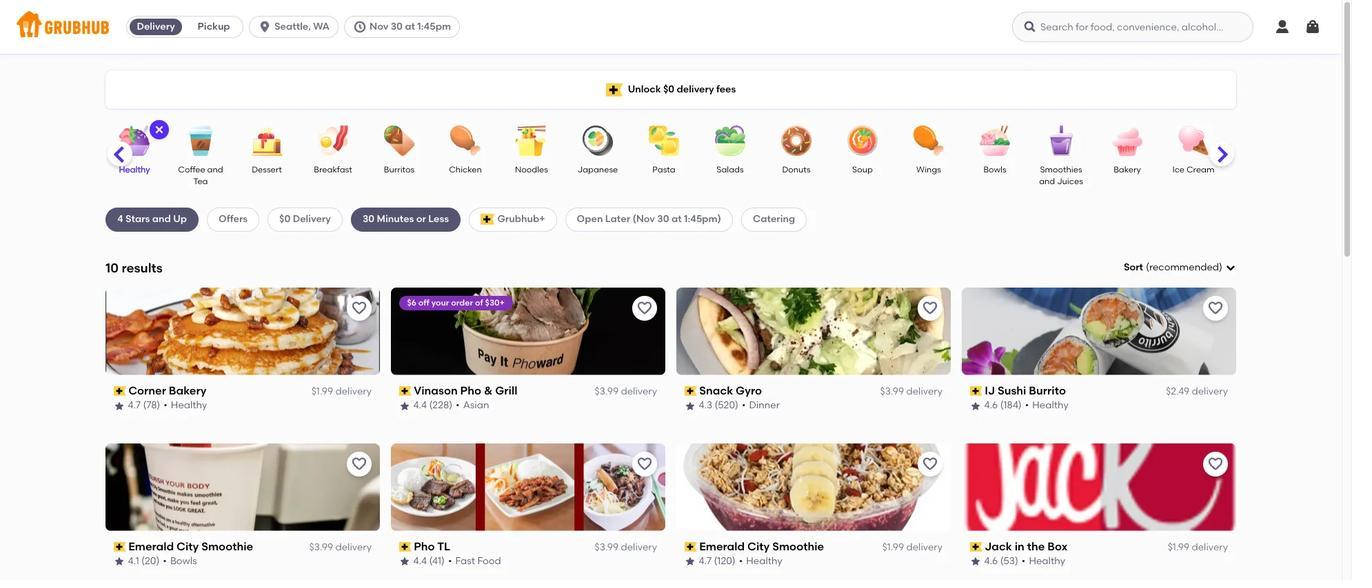 Task type: describe. For each thing, give the bounding box(es) containing it.
smoothie for healthy
[[773, 540, 825, 553]]

$1.99 for jack in the box
[[1168, 541, 1190, 553]]

dinner
[[750, 400, 780, 411]]

$3.99 delivery for snack gyro
[[881, 386, 943, 397]]

(184)
[[1001, 400, 1022, 411]]

subscription pass image for 4.3 (520)
[[685, 386, 697, 396]]

$1.99 delivery for jack in the box
[[1168, 541, 1228, 553]]

food
[[478, 555, 502, 567]]

tea
[[193, 177, 208, 186]]

corner bakery logo image
[[106, 287, 380, 375]]

0 vertical spatial bowls
[[984, 165, 1007, 174]]

tl
[[438, 540, 451, 553]]

gyro
[[736, 384, 763, 397]]

noodles
[[515, 165, 548, 174]]

open
[[577, 213, 603, 225]]

• asian
[[456, 400, 490, 411]]

4.3
[[699, 400, 713, 411]]

0 horizontal spatial pho
[[414, 540, 435, 553]]

ij sushi burrito logo image
[[962, 287, 1237, 375]]

4.1 (20)
[[128, 555, 160, 567]]

offers
[[219, 213, 248, 225]]

ice cream image
[[1170, 126, 1218, 156]]

• bowls
[[163, 555, 197, 567]]

unlock
[[628, 83, 661, 95]]

(41)
[[430, 555, 445, 567]]

subscription pass image for jack in the box
[[970, 542, 983, 552]]

main navigation navigation
[[0, 0, 1342, 54]]

emerald city smoothie for bowls
[[129, 540, 254, 553]]

recommended
[[1150, 261, 1219, 273]]

order
[[452, 298, 474, 307]]

donuts
[[782, 165, 811, 174]]

fast
[[456, 555, 476, 567]]

svg image for nov 30 at 1:45pm
[[353, 20, 367, 34]]

• healthy for city
[[740, 555, 783, 567]]

results
[[122, 260, 163, 276]]

save this restaurant image for snack gyro
[[922, 300, 939, 316]]

star icon image for 4.3 (520)
[[685, 400, 696, 411]]

(120)
[[714, 555, 736, 567]]

$1.99 for emerald city smoothie
[[883, 541, 904, 553]]

cream
[[1187, 165, 1215, 174]]

sushi
[[998, 384, 1027, 397]]

10 results
[[106, 260, 163, 276]]

save this restaurant image for emerald city smoothie
[[922, 456, 939, 472]]

4.4 (228)
[[414, 400, 453, 411]]

delivery inside button
[[137, 21, 175, 32]]

jack in the box
[[985, 540, 1068, 553]]

seattle, wa
[[275, 21, 330, 32]]

snack
[[700, 384, 734, 397]]

30 minutes or less
[[363, 213, 449, 225]]

1:45pm)
[[684, 213, 721, 225]]

snack gyro
[[700, 384, 763, 397]]

4.6 (53)
[[985, 555, 1019, 567]]

salads image
[[706, 126, 755, 156]]

svg image inside field
[[1226, 262, 1237, 273]]

$30+
[[486, 298, 505, 307]]

star icon image for 4.6 (53)
[[970, 556, 981, 567]]

pasta
[[653, 165, 676, 174]]

breakfast
[[314, 165, 352, 174]]

(nov
[[633, 213, 655, 225]]

and for coffee and tea
[[207, 165, 223, 174]]

pasta image
[[640, 126, 688, 156]]

sort
[[1124, 261, 1144, 273]]

off
[[419, 298, 430, 307]]

ice
[[1173, 165, 1185, 174]]

0 vertical spatial pho
[[461, 384, 482, 397]]

minutes
[[377, 213, 414, 225]]

save this restaurant button for 4.6 (53)
[[1204, 452, 1228, 476]]

$2.49 delivery
[[1166, 386, 1228, 397]]

vinason pho & grill
[[414, 384, 518, 397]]

4.6 (184)
[[985, 400, 1022, 411]]

Search for food, convenience, alcohol... search field
[[1013, 12, 1254, 42]]

nov 30 at 1:45pm button
[[344, 16, 466, 38]]

$3.99 for emerald city smoothie
[[309, 541, 333, 553]]

ice cream
[[1173, 165, 1215, 174]]

emerald city smoothie for healthy
[[700, 540, 825, 553]]

4.4 (41)
[[414, 555, 445, 567]]

4
[[117, 213, 123, 225]]

seafood image
[[1236, 126, 1284, 156]]

2 horizontal spatial 30
[[658, 213, 669, 225]]

burritos image
[[375, 126, 423, 156]]

unlock $0 delivery fees
[[628, 83, 736, 95]]

delivery button
[[127, 16, 185, 38]]

city for healthy
[[748, 540, 770, 553]]

city for bowls
[[177, 540, 199, 553]]

)
[[1219, 261, 1223, 273]]

of
[[476, 298, 484, 307]]

snack gyro logo image
[[677, 287, 951, 375]]

$1.99 delivery for emerald city smoothie
[[883, 541, 943, 553]]

healthy image
[[110, 126, 159, 156]]

$1.99 delivery for corner bakery
[[312, 386, 372, 397]]

stars
[[126, 213, 150, 225]]

10
[[106, 260, 119, 276]]

wings
[[917, 165, 941, 174]]

$1.99 for corner bakery
[[312, 386, 333, 397]]

• for 4.6 (53)
[[1022, 555, 1026, 567]]

4.1
[[128, 555, 139, 567]]

2 vertical spatial and
[[152, 213, 171, 225]]

4.7 for emerald city smoothie
[[699, 555, 712, 567]]

asian
[[464, 400, 490, 411]]

• for 4.1 (20)
[[163, 555, 167, 567]]

delivery for 4.7 (78)
[[336, 386, 372, 397]]

healthy for emerald city smoothie
[[747, 555, 783, 567]]

grubhub+
[[498, 213, 545, 225]]

smoothies
[[1040, 165, 1083, 174]]

delivery for 4.4 (228)
[[621, 386, 657, 397]]

4.6 for jack
[[985, 555, 999, 567]]

subscription pass image for ij sushi burrito
[[970, 386, 983, 396]]

0 horizontal spatial bowls
[[171, 555, 197, 567]]

star icon image for 4.4 (228)
[[399, 400, 410, 411]]

open later (nov 30 at 1:45pm)
[[577, 213, 721, 225]]

delivery for 4.6 (184)
[[1192, 386, 1228, 397]]

$3.99 delivery for emerald city smoothie
[[309, 541, 372, 553]]

breakfast image
[[309, 126, 357, 156]]

save this restaurant image for jack in the box
[[1208, 456, 1224, 472]]

star icon image for 4.1 (20)
[[114, 556, 125, 567]]

wa
[[313, 21, 330, 32]]

star icon image for 4.4 (41)
[[399, 556, 410, 567]]

star icon image for 4.7 (120)
[[685, 556, 696, 567]]

dessert
[[252, 165, 282, 174]]

later
[[605, 213, 630, 225]]

soup image
[[839, 126, 887, 156]]



Task type: locate. For each thing, give the bounding box(es) containing it.
0 vertical spatial grubhub plus flag logo image
[[606, 83, 623, 96]]

japanese image
[[574, 126, 622, 156]]

$3.99 for snack gyro
[[881, 386, 904, 397]]

4.4 for pho tl
[[414, 555, 427, 567]]

2 emerald city smoothie logo image from the left
[[677, 443, 951, 531]]

subscription pass image for vinason pho & grill
[[399, 386, 412, 396]]

&
[[484, 384, 493, 397]]

(20)
[[142, 555, 160, 567]]

• for 4.7 (120)
[[740, 555, 743, 567]]

svg image
[[1275, 19, 1291, 35], [1024, 20, 1037, 34], [154, 124, 165, 135], [1226, 262, 1237, 273]]

$0
[[663, 83, 675, 95], [279, 213, 291, 225]]

0 horizontal spatial delivery
[[137, 21, 175, 32]]

1 horizontal spatial 4.7
[[699, 555, 712, 567]]

0 vertical spatial at
[[405, 21, 415, 32]]

japanese
[[578, 165, 618, 174]]

and down "smoothies"
[[1040, 177, 1055, 186]]

subscription pass image left ij
[[970, 386, 983, 396]]

4.6 down jack
[[985, 555, 999, 567]]

delivery for 4.7 (120)
[[907, 541, 943, 553]]

star icon image left 4.7 (78)
[[114, 400, 125, 411]]

smoothies and juices image
[[1037, 126, 1086, 156]]

subscription pass image left "vinason"
[[399, 386, 412, 396]]

2 horizontal spatial $1.99 delivery
[[1168, 541, 1228, 553]]

0 vertical spatial 4.7
[[128, 400, 141, 411]]

0 vertical spatial 4.4
[[414, 400, 427, 411]]

emerald city smoothie up • bowls
[[129, 540, 254, 553]]

star icon image left 4.7 (120)
[[685, 556, 696, 567]]

1 horizontal spatial smoothie
[[773, 540, 825, 553]]

dessert image
[[243, 126, 291, 156]]

4.4 for vinason pho & grill
[[414, 400, 427, 411]]

nov 30 at 1:45pm
[[370, 21, 451, 32]]

chicken image
[[441, 126, 490, 156]]

save this restaurant image
[[351, 300, 368, 316], [637, 300, 653, 316], [922, 300, 939, 316], [351, 456, 368, 472], [637, 456, 653, 472]]

and inside coffee and tea
[[207, 165, 223, 174]]

none field containing sort
[[1124, 261, 1237, 275]]

salads
[[717, 165, 744, 174]]

delivery for 4.6 (53)
[[1192, 541, 1228, 553]]

0 horizontal spatial $0
[[279, 213, 291, 225]]

4.7 left '(120)'
[[699, 555, 712, 567]]

$3.99 for pho tl
[[595, 541, 619, 553]]

1 horizontal spatial at
[[672, 213, 682, 225]]

healthy right '(120)'
[[747, 555, 783, 567]]

smoothie for bowls
[[202, 540, 254, 553]]

and inside smoothies and juices
[[1040, 177, 1055, 186]]

4.4 left (228)
[[414, 400, 427, 411]]

star icon image left 4.4 (41)
[[399, 556, 410, 567]]

save this restaurant button for 4.4 (41)
[[632, 452, 657, 476]]

save this restaurant button for 4.3 (520)
[[918, 296, 943, 321]]

4.6 down ij
[[985, 400, 999, 411]]

1 city from the left
[[177, 540, 199, 553]]

$3.99 delivery
[[595, 386, 657, 397], [881, 386, 943, 397], [309, 541, 372, 553], [595, 541, 657, 553]]

subscription pass image for 4.7 (120)
[[685, 542, 697, 552]]

1 vertical spatial $0
[[279, 213, 291, 225]]

pho up 4.4 (41)
[[414, 540, 435, 553]]

0 vertical spatial 4.6
[[985, 400, 999, 411]]

and for smoothies and juices
[[1040, 177, 1055, 186]]

save this restaurant image for pho tl
[[637, 456, 653, 472]]

smoothies and juices
[[1040, 165, 1083, 186]]

• right '(120)'
[[740, 555, 743, 567]]

burritos
[[384, 165, 415, 174]]

• healthy down the
[[1022, 555, 1066, 567]]

0 horizontal spatial $1.99 delivery
[[312, 386, 372, 397]]

grill
[[496, 384, 518, 397]]

emerald for (120)
[[700, 540, 745, 553]]

save this restaurant button for 4.6 (184)
[[1204, 296, 1228, 321]]

svg image inside nov 30 at 1:45pm button
[[353, 20, 367, 34]]

4.6
[[985, 400, 999, 411], [985, 555, 999, 567]]

emerald city smoothie
[[129, 540, 254, 553], [700, 540, 825, 553]]

save this restaurant button for 4.7 (120)
[[918, 452, 943, 476]]

30 inside button
[[391, 21, 403, 32]]

star icon image left 4.6 (53) in the right bottom of the page
[[970, 556, 981, 567]]

delivery down breakfast
[[293, 213, 331, 225]]

1 vertical spatial and
[[1040, 177, 1055, 186]]

save this restaurant image for corner bakery
[[351, 300, 368, 316]]

city
[[177, 540, 199, 553], [748, 540, 770, 553]]

burrito
[[1030, 384, 1067, 397]]

2 4.6 from the top
[[985, 555, 999, 567]]

bakery
[[1114, 165, 1141, 174], [169, 384, 207, 397]]

vinason pho & grill logo image
[[391, 287, 666, 375]]

0 horizontal spatial $1.99
[[312, 386, 333, 397]]

0 horizontal spatial grubhub plus flag logo image
[[481, 214, 495, 225]]

2 4.4 from the top
[[414, 555, 427, 567]]

• right (53)
[[1022, 555, 1026, 567]]

2 emerald city smoothie from the left
[[700, 540, 825, 553]]

1 horizontal spatial 30
[[391, 21, 403, 32]]

at left 1:45pm
[[405, 21, 415, 32]]

jack in the box logo image
[[962, 443, 1237, 531]]

• healthy right '(120)'
[[740, 555, 783, 567]]

1 horizontal spatial $0
[[663, 83, 675, 95]]

30
[[391, 21, 403, 32], [363, 213, 375, 225], [658, 213, 669, 225]]

sort ( recommended )
[[1124, 261, 1223, 273]]

subscription pass image for 4.4 (41)
[[399, 542, 412, 552]]

(228)
[[430, 400, 453, 411]]

subscription pass image
[[114, 386, 126, 396], [685, 386, 697, 396], [114, 542, 126, 552], [399, 542, 412, 552], [685, 542, 697, 552]]

seattle,
[[275, 21, 311, 32]]

corner
[[129, 384, 167, 397]]

1 vertical spatial grubhub plus flag logo image
[[481, 214, 495, 225]]

1 vertical spatial at
[[672, 213, 682, 225]]

at left 1:45pm)
[[672, 213, 682, 225]]

• for 4.4 (41)
[[449, 555, 452, 567]]

1 vertical spatial delivery
[[293, 213, 331, 225]]

catering
[[753, 213, 795, 225]]

pho
[[461, 384, 482, 397], [414, 540, 435, 553]]

pho tl logo image
[[391, 443, 666, 531]]

1 horizontal spatial $1.99
[[883, 541, 904, 553]]

0 horizontal spatial smoothie
[[202, 540, 254, 553]]

1 horizontal spatial delivery
[[293, 213, 331, 225]]

• dinner
[[742, 400, 780, 411]]

noodles image
[[508, 126, 556, 156]]

at
[[405, 21, 415, 32], [672, 213, 682, 225]]

• down "vinason pho & grill"
[[456, 400, 460, 411]]

less
[[429, 213, 449, 225]]

subscription pass image for 4.1 (20)
[[114, 542, 126, 552]]

svg image for seattle, wa
[[258, 20, 272, 34]]

subscription pass image for 4.7 (78)
[[114, 386, 126, 396]]

$0 right the offers
[[279, 213, 291, 225]]

bowls down bowls image
[[984, 165, 1007, 174]]

(78)
[[143, 400, 161, 411]]

healthy down corner bakery
[[171, 400, 208, 411]]

0 horizontal spatial emerald
[[129, 540, 174, 553]]

$3.99 delivery for vinason pho & grill
[[595, 386, 657, 397]]

4.3 (520)
[[699, 400, 739, 411]]

bowls image
[[971, 126, 1019, 156]]

1 horizontal spatial svg image
[[353, 20, 367, 34]]

bakery image
[[1104, 126, 1152, 156]]

delivery for 4.3 (520)
[[907, 386, 943, 397]]

• for 4.3 (520)
[[742, 400, 746, 411]]

emerald up '(120)'
[[700, 540, 745, 553]]

4.7 (120)
[[699, 555, 736, 567]]

juices
[[1057, 177, 1083, 186]]

$1.99
[[312, 386, 333, 397], [883, 541, 904, 553], [1168, 541, 1190, 553]]

nov
[[370, 21, 389, 32]]

4.4 left (41)
[[414, 555, 427, 567]]

grubhub plus flag logo image for grubhub+
[[481, 214, 495, 225]]

1 smoothie from the left
[[202, 540, 254, 553]]

and up tea on the top of page
[[207, 165, 223, 174]]

star icon image left 4.4 (228)
[[399, 400, 410, 411]]

•
[[164, 400, 168, 411], [456, 400, 460, 411], [742, 400, 746, 411], [1026, 400, 1030, 411], [163, 555, 167, 567], [449, 555, 452, 567], [740, 555, 743, 567], [1022, 555, 1026, 567]]

• down ij sushi burrito
[[1026, 400, 1030, 411]]

ij sushi burrito
[[985, 384, 1067, 397]]

healthy down healthy image
[[119, 165, 150, 174]]

1 4.4 from the top
[[414, 400, 427, 411]]

0 horizontal spatial 30
[[363, 213, 375, 225]]

emerald city smoothie logo image for • bowls
[[106, 443, 380, 531]]

4.6 for ij
[[985, 400, 999, 411]]

save this restaurant button for 4.1 (20)
[[347, 452, 372, 476]]

1 horizontal spatial pho
[[461, 384, 482, 397]]

grubhub plus flag logo image
[[606, 83, 623, 96], [481, 214, 495, 225]]

• healthy for bakery
[[164, 400, 208, 411]]

0 horizontal spatial city
[[177, 540, 199, 553]]

• for 4.6 (184)
[[1026, 400, 1030, 411]]

save this restaurant image
[[1208, 300, 1224, 316], [922, 456, 939, 472], [1208, 456, 1224, 472]]

None field
[[1124, 261, 1237, 275]]

pickup
[[198, 21, 230, 32]]

0 vertical spatial $0
[[663, 83, 675, 95]]

wings image
[[905, 126, 953, 156]]

1 vertical spatial 4.4
[[414, 555, 427, 567]]

0 horizontal spatial 4.7
[[128, 400, 141, 411]]

• healthy down burrito
[[1026, 400, 1069, 411]]

2 city from the left
[[748, 540, 770, 553]]

4.7 (78)
[[128, 400, 161, 411]]

save this restaurant image for emerald city smoothie
[[351, 456, 368, 472]]

seattle, wa button
[[249, 16, 344, 38]]

$3.99 delivery for pho tl
[[595, 541, 657, 553]]

delivery for 4.1 (20)
[[336, 541, 372, 553]]

• down gyro
[[742, 400, 746, 411]]

star icon image left 4.3
[[685, 400, 696, 411]]

• healthy for in
[[1022, 555, 1066, 567]]

in
[[1015, 540, 1025, 553]]

healthy down burrito
[[1033, 400, 1069, 411]]

(520)
[[715, 400, 739, 411]]

healthy down box
[[1030, 555, 1066, 567]]

smoothie
[[202, 540, 254, 553], [773, 540, 825, 553]]

0 horizontal spatial svg image
[[258, 20, 272, 34]]

1 vertical spatial 4.6
[[985, 555, 999, 567]]

4.7 left (78)
[[128, 400, 141, 411]]

subscription pass image left jack
[[970, 542, 983, 552]]

star icon image for 4.7 (78)
[[114, 400, 125, 411]]

emerald city smoothie logo image
[[106, 443, 380, 531], [677, 443, 951, 531]]

star icon image
[[114, 400, 125, 411], [399, 400, 410, 411], [685, 400, 696, 411], [970, 400, 981, 411], [114, 556, 125, 567], [399, 556, 410, 567], [685, 556, 696, 567], [970, 556, 981, 567]]

1 horizontal spatial emerald city smoothie
[[700, 540, 825, 553]]

• healthy down corner bakery
[[164, 400, 208, 411]]

bowls right '(20)'
[[171, 555, 197, 567]]

and
[[207, 165, 223, 174], [1040, 177, 1055, 186], [152, 213, 171, 225]]

$0 right unlock
[[663, 83, 675, 95]]

2 horizontal spatial $1.99
[[1168, 541, 1190, 553]]

box
[[1048, 540, 1068, 553]]

save this restaurant button for 4.7 (78)
[[347, 296, 372, 321]]

1 horizontal spatial city
[[748, 540, 770, 553]]

30 left minutes
[[363, 213, 375, 225]]

bakery right corner
[[169, 384, 207, 397]]

2 emerald from the left
[[700, 540, 745, 553]]

fees
[[717, 83, 736, 95]]

4 stars and up
[[117, 213, 187, 225]]

healthy for corner bakery
[[171, 400, 208, 411]]

star icon image for 4.6 (184)
[[970, 400, 981, 411]]

pickup button
[[185, 16, 243, 38]]

pho up • asian
[[461, 384, 482, 397]]

2 horizontal spatial and
[[1040, 177, 1055, 186]]

healthy
[[119, 165, 150, 174], [171, 400, 208, 411], [1033, 400, 1069, 411], [747, 555, 783, 567], [1030, 555, 1066, 567]]

svg image inside seattle, wa button
[[258, 20, 272, 34]]

vinason
[[414, 384, 458, 397]]

star icon image left 4.1
[[114, 556, 125, 567]]

emerald for (20)
[[129, 540, 174, 553]]

and left up
[[152, 213, 171, 225]]

1 emerald city smoothie logo image from the left
[[106, 443, 380, 531]]

emerald city smoothie up '(120)'
[[700, 540, 825, 553]]

bowls
[[984, 165, 1007, 174], [171, 555, 197, 567]]

0 horizontal spatial emerald city smoothie logo image
[[106, 443, 380, 531]]

• for 4.7 (78)
[[164, 400, 168, 411]]

1 vertical spatial bakery
[[169, 384, 207, 397]]

delivery left pickup
[[137, 21, 175, 32]]

1 horizontal spatial emerald city smoothie logo image
[[677, 443, 951, 531]]

0 horizontal spatial at
[[405, 21, 415, 32]]

emerald up '(20)'
[[129, 540, 174, 553]]

1 horizontal spatial bakery
[[1114, 165, 1141, 174]]

0 horizontal spatial and
[[152, 213, 171, 225]]

ij
[[985, 384, 996, 397]]

1 4.6 from the top
[[985, 400, 999, 411]]

1 vertical spatial pho
[[414, 540, 435, 553]]

1 emerald from the left
[[129, 540, 174, 553]]

0 horizontal spatial emerald city smoothie
[[129, 540, 254, 553]]

1 horizontal spatial grubhub plus flag logo image
[[606, 83, 623, 96]]

grubhub plus flag logo image left grubhub+
[[481, 214, 495, 225]]

• for 4.4 (228)
[[456, 400, 460, 411]]

delivery for 4.4 (41)
[[621, 541, 657, 553]]

healthy for ij sushi burrito
[[1033, 400, 1069, 411]]

1:45pm
[[417, 21, 451, 32]]

pho tl
[[414, 540, 451, 553]]

• fast food
[[449, 555, 502, 567]]

jack
[[985, 540, 1013, 553]]

soup
[[853, 165, 873, 174]]

1 horizontal spatial $1.99 delivery
[[883, 541, 943, 553]]

delivery
[[677, 83, 714, 95], [336, 386, 372, 397], [621, 386, 657, 397], [907, 386, 943, 397], [1192, 386, 1228, 397], [336, 541, 372, 553], [621, 541, 657, 553], [907, 541, 943, 553], [1192, 541, 1228, 553]]

1 horizontal spatial bowls
[[984, 165, 1007, 174]]

$0 delivery
[[279, 213, 331, 225]]

bakery down bakery image
[[1114, 165, 1141, 174]]

0 vertical spatial bakery
[[1114, 165, 1141, 174]]

$6
[[408, 298, 417, 307]]

• right (41)
[[449, 555, 452, 567]]

grubhub plus flag logo image for unlock $0 delivery fees
[[606, 83, 623, 96]]

$6 off your order of $30+
[[408, 298, 505, 307]]

corner bakery
[[129, 384, 207, 397]]

• right (78)
[[164, 400, 168, 411]]

star icon image left "4.6 (184)"
[[970, 400, 981, 411]]

donuts image
[[772, 126, 821, 156]]

or
[[416, 213, 426, 225]]

healthy for jack in the box
[[1030, 555, 1066, 567]]

0 vertical spatial and
[[207, 165, 223, 174]]

the
[[1028, 540, 1046, 553]]

4.7 for corner bakery
[[128, 400, 141, 411]]

1 horizontal spatial and
[[207, 165, 223, 174]]

1 horizontal spatial emerald
[[700, 540, 745, 553]]

0 horizontal spatial bakery
[[169, 384, 207, 397]]

delivery
[[137, 21, 175, 32], [293, 213, 331, 225]]

4.4
[[414, 400, 427, 411], [414, 555, 427, 567]]

up
[[173, 213, 187, 225]]

$2.49
[[1166, 386, 1190, 397]]

1 emerald city smoothie from the left
[[129, 540, 254, 553]]

0 vertical spatial delivery
[[137, 21, 175, 32]]

30 right (nov
[[658, 213, 669, 225]]

• right '(20)'
[[163, 555, 167, 567]]

at inside button
[[405, 21, 415, 32]]

save this restaurant image for ij sushi burrito
[[1208, 300, 1224, 316]]

svg image
[[1305, 19, 1322, 35], [258, 20, 272, 34], [353, 20, 367, 34]]

1 vertical spatial bowls
[[171, 555, 197, 567]]

chicken
[[449, 165, 482, 174]]

coffee and tea image
[[177, 126, 225, 156]]

1 vertical spatial 4.7
[[699, 555, 712, 567]]

2 smoothie from the left
[[773, 540, 825, 553]]

grubhub plus flag logo image left unlock
[[606, 83, 623, 96]]

$3.99 for vinason pho & grill
[[595, 386, 619, 397]]

2 horizontal spatial svg image
[[1305, 19, 1322, 35]]

emerald city smoothie logo image for • healthy
[[677, 443, 951, 531]]

30 right nov
[[391, 21, 403, 32]]

subscription pass image
[[399, 386, 412, 396], [970, 386, 983, 396], [970, 542, 983, 552]]

• healthy for sushi
[[1026, 400, 1069, 411]]

(
[[1146, 261, 1150, 273]]



Task type: vqa. For each thing, say whether or not it's contained in the screenshot.
Coffee and Tea image
yes



